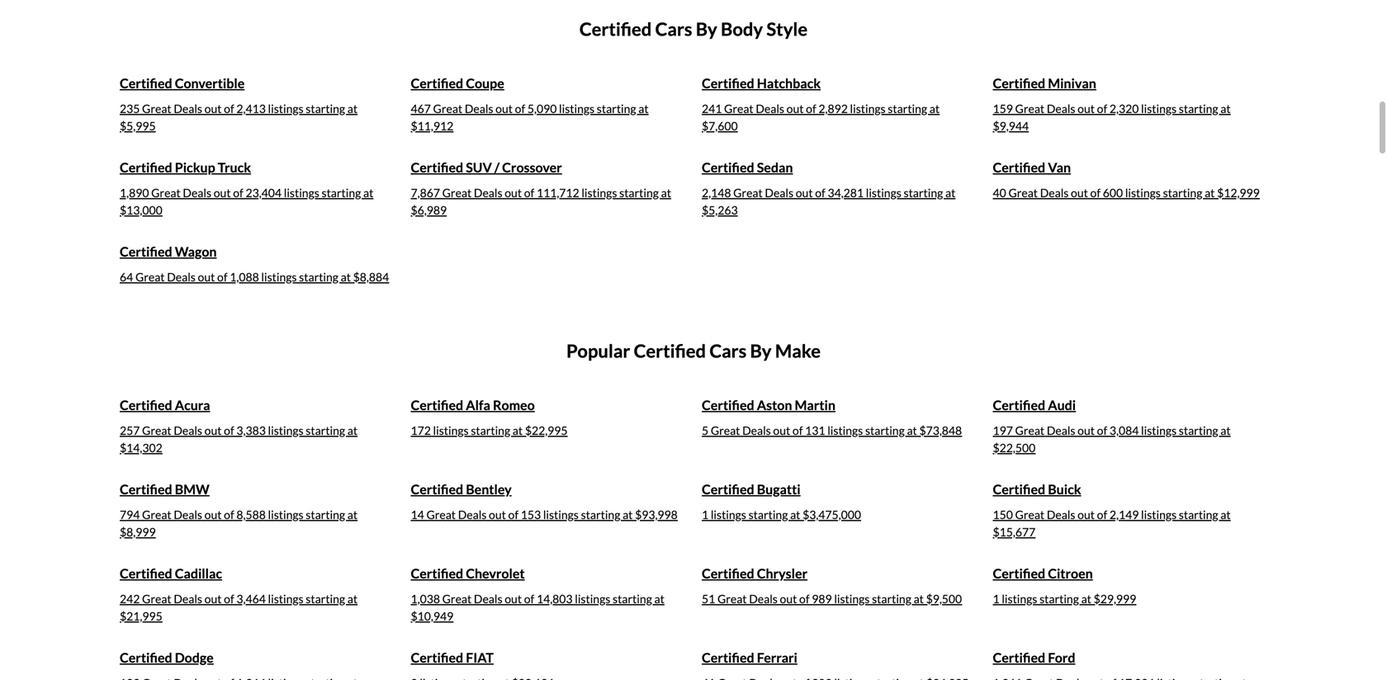 Task type: describe. For each thing, give the bounding box(es) containing it.
certified bugatti
[[702, 481, 801, 498]]

starting for certified chrysler
[[872, 592, 912, 606]]

starting for certified hatchback
[[888, 101, 928, 116]]

at for certified acura
[[348, 424, 358, 438]]

2,320
[[1110, 101, 1139, 116]]

great for hatchback
[[724, 101, 754, 116]]

romeo
[[493, 397, 535, 413]]

great for chevrolet
[[442, 592, 472, 606]]

at for certified wagon
[[341, 270, 351, 284]]

ferrari
[[757, 650, 798, 666]]

235
[[120, 101, 140, 116]]

14
[[411, 508, 424, 522]]

deals for chrysler
[[749, 592, 778, 606]]

14,803
[[537, 592, 573, 606]]

8,588
[[237, 508, 266, 522]]

5
[[702, 424, 709, 438]]

certified convertible
[[120, 75, 245, 91]]

starting for certified suv / crossover
[[620, 186, 659, 200]]

listings for certified buick
[[1142, 508, 1177, 522]]

certified citroen
[[993, 566, 1093, 582]]

certified bentley
[[411, 481, 512, 498]]

at for certified coupe
[[639, 101, 649, 116]]

buick
[[1048, 481, 1082, 498]]

certified fiat
[[411, 650, 494, 666]]

out for minivan
[[1078, 101, 1095, 116]]

dodge
[[175, 650, 214, 666]]

make
[[775, 340, 821, 362]]

241 great deals out of 2,892 listings starting at $7,600
[[702, 101, 940, 133]]

23,404
[[246, 186, 282, 200]]

1 for certified citroen
[[993, 592, 1000, 606]]

159 great deals out of 2,320 listings starting at $9,944
[[993, 101, 1231, 133]]

certified van
[[993, 159, 1071, 175]]

deals for bentley
[[458, 508, 487, 522]]

deals for van
[[1041, 186, 1069, 200]]

certified for certified citroen
[[993, 566, 1046, 582]]

sedan
[[757, 159, 793, 175]]

of for bentley
[[508, 508, 519, 522]]

deals for buick
[[1047, 508, 1076, 522]]

aston
[[757, 397, 793, 413]]

great for van
[[1009, 186, 1038, 200]]

at for certified minivan
[[1221, 101, 1231, 116]]

40
[[993, 186, 1007, 200]]

citroen
[[1048, 566, 1093, 582]]

14 great deals out of 153 listings starting at $93,998
[[411, 508, 678, 522]]

deals for aston
[[743, 424, 771, 438]]

great for bmw
[[142, 508, 172, 522]]

martin
[[795, 397, 836, 413]]

$15,677
[[993, 525, 1036, 539]]

1,038
[[411, 592, 440, 606]]

0 vertical spatial cars
[[655, 18, 693, 40]]

starting for certified convertible
[[306, 101, 345, 116]]

certified for certified bugatti
[[702, 481, 755, 498]]

794
[[120, 508, 140, 522]]

great for wagon
[[135, 270, 165, 284]]

certified for certified ferrari
[[702, 650, 755, 666]]

at for certified sedan
[[946, 186, 956, 200]]

starting for certified coupe
[[597, 101, 636, 116]]

1 for certified bugatti
[[702, 508, 709, 522]]

172 listings starting at $22,995
[[411, 424, 568, 438]]

certified wagon
[[120, 244, 217, 260]]

64 great deals out of 1,088 listings starting at $8,884
[[120, 270, 389, 284]]

out for pickup
[[214, 186, 231, 200]]

131
[[805, 424, 826, 438]]

3,084
[[1110, 424, 1139, 438]]

deals for hatchback
[[756, 101, 785, 116]]

listings for certified chevrolet
[[575, 592, 611, 606]]

certified suv / crossover
[[411, 159, 562, 175]]

great for audi
[[1016, 424, 1045, 438]]

7,867
[[411, 186, 440, 200]]

$22,995
[[525, 424, 568, 438]]

2,892
[[819, 101, 848, 116]]

great for aston
[[711, 424, 740, 438]]

out for convertible
[[205, 101, 222, 116]]

out for buick
[[1078, 508, 1095, 522]]

600
[[1103, 186, 1123, 200]]

at for certified convertible
[[348, 101, 358, 116]]

certified for certified audi
[[993, 397, 1046, 413]]

certified for certified bentley
[[411, 481, 463, 498]]

1,088
[[230, 270, 259, 284]]

241
[[702, 101, 722, 116]]

body
[[721, 18, 763, 40]]

certified for certified dodge
[[120, 650, 172, 666]]

certified for certified chevrolet
[[411, 566, 463, 582]]

great for pickup
[[151, 186, 181, 200]]

$29,999
[[1094, 592, 1137, 606]]

great for minivan
[[1016, 101, 1045, 116]]

$6,989
[[411, 203, 447, 217]]

$5,263
[[702, 203, 738, 217]]

$9,500
[[926, 592, 962, 606]]

at for certified chrysler
[[914, 592, 924, 606]]

at for certified van
[[1205, 186, 1215, 200]]

deals for convertible
[[174, 101, 202, 116]]

starting down bugatti
[[749, 508, 788, 522]]

of for chrysler
[[800, 592, 810, 606]]

listings for certified coupe
[[559, 101, 595, 116]]

1 vertical spatial cars
[[710, 340, 747, 362]]

certified for certified suv / crossover
[[411, 159, 463, 175]]

listings right 172
[[433, 424, 469, 438]]

deals for coupe
[[465, 101, 494, 116]]

deals for pickup
[[183, 186, 212, 200]]

3,464
[[237, 592, 266, 606]]

out for hatchback
[[787, 101, 804, 116]]

hatchback
[[757, 75, 821, 91]]

$14,302
[[120, 441, 162, 455]]

out for chevrolet
[[505, 592, 522, 606]]

out for aston
[[773, 424, 791, 438]]

197 great deals out of 3,084 listings starting at $22,500
[[993, 424, 1231, 455]]

34,281
[[828, 186, 864, 200]]

at for certified bentley
[[623, 508, 633, 522]]

deals for minivan
[[1047, 101, 1076, 116]]

$12,999
[[1218, 186, 1260, 200]]

40 great deals out of 600 listings starting at $12,999
[[993, 186, 1260, 200]]

convertible
[[175, 75, 245, 91]]

$8,999
[[120, 525, 156, 539]]

989
[[812, 592, 832, 606]]

150
[[993, 508, 1013, 522]]

certified for certified wagon
[[120, 244, 172, 260]]

of for acura
[[224, 424, 234, 438]]

out for bmw
[[205, 508, 222, 522]]

1 vertical spatial by
[[750, 340, 772, 362]]

listings for certified pickup truck
[[284, 186, 319, 200]]

of for convertible
[[224, 101, 234, 116]]

of for wagon
[[217, 270, 228, 284]]

$73,848
[[920, 424, 962, 438]]

794 great deals out of 8,588 listings starting at $8,999
[[120, 508, 358, 539]]

of for pickup
[[233, 186, 243, 200]]

certified for certified bmw
[[120, 481, 172, 498]]

starting for certified aston martin
[[866, 424, 905, 438]]

64
[[120, 270, 133, 284]]

certified ferrari
[[702, 650, 798, 666]]

certified hatchback
[[702, 75, 821, 91]]

listings for certified cadillac
[[268, 592, 304, 606]]

2,149
[[1110, 508, 1139, 522]]

cadillac
[[175, 566, 222, 582]]

at for certified bmw
[[348, 508, 358, 522]]

certified for certified buick
[[993, 481, 1046, 498]]

of for van
[[1091, 186, 1101, 200]]

5 great deals out of 131 listings starting at $73,848
[[702, 424, 962, 438]]

coupe
[[466, 75, 504, 91]]

listings for certified acura
[[268, 424, 304, 438]]

certified cadillac
[[120, 566, 222, 582]]

$9,944
[[993, 119, 1029, 133]]



Task type: vqa. For each thing, say whether or not it's contained in the screenshot.


Task type: locate. For each thing, give the bounding box(es) containing it.
of for hatchback
[[806, 101, 817, 116]]

deals down "minivan"
[[1047, 101, 1076, 116]]

great inside 159 great deals out of 2,320 listings starting at $9,944
[[1016, 101, 1045, 116]]

van
[[1048, 159, 1071, 175]]

starting inside '150 great deals out of 2,149 listings starting at $15,677'
[[1179, 508, 1219, 522]]

1 listings starting at $3,475,000
[[702, 508, 862, 522]]

alfa
[[466, 397, 491, 413]]

great up $14,302
[[142, 424, 172, 438]]

starting left "$73,848"
[[866, 424, 905, 438]]

chrysler
[[757, 566, 808, 582]]

starting for certified minivan
[[1179, 101, 1219, 116]]

great inside 235 great deals out of 2,413 listings starting at $5,995
[[142, 101, 172, 116]]

great up $22,500 in the bottom right of the page
[[1016, 424, 1045, 438]]

of inside 159 great deals out of 2,320 listings starting at $9,944
[[1097, 101, 1108, 116]]

at for certified aston martin
[[907, 424, 917, 438]]

certified for certified ford
[[993, 650, 1046, 666]]

starting inside 1,038 great deals out of 14,803 listings starting at $10,949
[[613, 592, 652, 606]]

0 vertical spatial by
[[696, 18, 718, 40]]

of
[[224, 101, 234, 116], [515, 101, 525, 116], [806, 101, 817, 116], [1097, 101, 1108, 116], [233, 186, 243, 200], [524, 186, 535, 200], [815, 186, 826, 200], [1091, 186, 1101, 200], [217, 270, 228, 284], [224, 424, 234, 438], [793, 424, 803, 438], [1097, 424, 1108, 438], [224, 508, 234, 522], [508, 508, 519, 522], [1097, 508, 1108, 522], [224, 592, 234, 606], [524, 592, 535, 606], [800, 592, 810, 606]]

listings right "111,712" at the top left of page
[[582, 186, 617, 200]]

out inside 159 great deals out of 2,320 listings starting at $9,944
[[1078, 101, 1095, 116]]

listings down certified bugatti at right bottom
[[711, 508, 747, 522]]

listings
[[268, 101, 304, 116], [559, 101, 595, 116], [850, 101, 886, 116], [1142, 101, 1177, 116], [284, 186, 319, 200], [582, 186, 617, 200], [866, 186, 902, 200], [1126, 186, 1161, 200], [261, 270, 297, 284], [268, 424, 304, 438], [433, 424, 469, 438], [828, 424, 863, 438], [1142, 424, 1177, 438], [268, 508, 304, 522], [543, 508, 579, 522], [711, 508, 747, 522], [1142, 508, 1177, 522], [268, 592, 304, 606], [575, 592, 611, 606], [835, 592, 870, 606], [1002, 592, 1038, 606]]

starting down the citroen
[[1040, 592, 1079, 606]]

out for suv
[[505, 186, 522, 200]]

certified buick
[[993, 481, 1082, 498]]

2,148 great deals out of 34,281 listings starting at $5,263
[[702, 186, 956, 217]]

deals down pickup
[[183, 186, 212, 200]]

great up $5,995
[[142, 101, 172, 116]]

at inside 1,038 great deals out of 14,803 listings starting at $10,949
[[655, 592, 665, 606]]

out down cadillac
[[205, 592, 222, 606]]

at inside "7,867 great deals out of 111,712 listings starting at $6,989"
[[661, 186, 671, 200]]

at for certified suv / crossover
[[661, 186, 671, 200]]

great for coupe
[[433, 101, 463, 116]]

out down crossover at the top
[[505, 186, 522, 200]]

starting for certified bentley
[[581, 508, 621, 522]]

out inside 2,148 great deals out of 34,281 listings starting at $5,263
[[796, 186, 813, 200]]

$8,884
[[353, 270, 389, 284]]

of inside 1,890 great deals out of 23,404 listings starting at $13,000
[[233, 186, 243, 200]]

certified dodge link
[[120, 648, 394, 681]]

$3,475,000
[[803, 508, 862, 522]]

listings inside 235 great deals out of 2,413 listings starting at $5,995
[[268, 101, 304, 116]]

out down 'chevrolet' in the left bottom of the page
[[505, 592, 522, 606]]

starting inside "7,867 great deals out of 111,712 listings starting at $6,989"
[[620, 186, 659, 200]]

of left 14,803
[[524, 592, 535, 606]]

1 horizontal spatial by
[[750, 340, 772, 362]]

1 right $9,500
[[993, 592, 1000, 606]]

1 listings starting at $29,999
[[993, 592, 1137, 606]]

listings inside 241 great deals out of 2,892 listings starting at $7,600
[[850, 101, 886, 116]]

great inside 2,148 great deals out of 34,281 listings starting at $5,263
[[734, 186, 763, 200]]

of left 600
[[1091, 186, 1101, 200]]

of for sedan
[[815, 186, 826, 200]]

deals for acura
[[174, 424, 202, 438]]

great for convertible
[[142, 101, 172, 116]]

by left body
[[696, 18, 718, 40]]

starting left '2,148'
[[620, 186, 659, 200]]

deals down certified hatchback on the top
[[756, 101, 785, 116]]

of for aston
[[793, 424, 803, 438]]

great inside "7,867 great deals out of 111,712 listings starting at $6,989"
[[442, 186, 472, 200]]

certified
[[580, 18, 652, 40], [120, 75, 172, 91], [411, 75, 463, 91], [702, 75, 755, 91], [993, 75, 1046, 91], [120, 159, 172, 175], [411, 159, 463, 175], [702, 159, 755, 175], [993, 159, 1046, 175], [120, 244, 172, 260], [634, 340, 706, 362], [120, 397, 172, 413], [411, 397, 463, 413], [702, 397, 755, 413], [993, 397, 1046, 413], [120, 481, 172, 498], [411, 481, 463, 498], [702, 481, 755, 498], [993, 481, 1046, 498], [120, 566, 172, 582], [411, 566, 463, 582], [702, 566, 755, 582], [993, 566, 1046, 582], [120, 650, 172, 666], [411, 650, 463, 666], [702, 650, 755, 666], [993, 650, 1046, 666]]

great inside "197 great deals out of 3,084 listings starting at $22,500"
[[1016, 424, 1045, 438]]

out for audi
[[1078, 424, 1095, 438]]

deals down coupe on the left of page
[[465, 101, 494, 116]]

out down "truck"
[[214, 186, 231, 200]]

of left 3,383
[[224, 424, 234, 438]]

of left the 8,588
[[224, 508, 234, 522]]

2,413
[[237, 101, 266, 116]]

starting inside 159 great deals out of 2,320 listings starting at $9,944
[[1179, 101, 1219, 116]]

out inside '242 great deals out of 3,464 listings starting at $21,995'
[[205, 592, 222, 606]]

out for bentley
[[489, 508, 506, 522]]

deals down certified convertible
[[174, 101, 202, 116]]

at for certified buick
[[1221, 508, 1231, 522]]

great for bentley
[[427, 508, 456, 522]]

of inside 241 great deals out of 2,892 listings starting at $7,600
[[806, 101, 817, 116]]

deals down bmw
[[174, 508, 202, 522]]

out inside 235 great deals out of 2,413 listings starting at $5,995
[[205, 101, 222, 116]]

listings inside '242 great deals out of 3,464 listings starting at $21,995'
[[268, 592, 304, 606]]

listings inside 257 great deals out of 3,383 listings starting at $14,302
[[268, 424, 304, 438]]

7,867 great deals out of 111,712 listings starting at $6,989
[[411, 186, 671, 217]]

listings inside "7,867 great deals out of 111,712 listings starting at $6,989"
[[582, 186, 617, 200]]

deals for bmw
[[174, 508, 202, 522]]

certified for certified aston martin
[[702, 397, 755, 413]]

153
[[521, 508, 541, 522]]

of left 131
[[793, 424, 803, 438]]

deals down 'sedan' at the top right
[[765, 186, 794, 200]]

listings inside 1,038 great deals out of 14,803 listings starting at $10,949
[[575, 592, 611, 606]]

172
[[411, 424, 431, 438]]

listings inside 794 great deals out of 8,588 listings starting at $8,999
[[268, 508, 304, 522]]

of inside 794 great deals out of 8,588 listings starting at $8,999
[[224, 508, 234, 522]]

2,148
[[702, 186, 731, 200]]

deals down 'certified chrysler'
[[749, 592, 778, 606]]

listings right 3,464
[[268, 592, 304, 606]]

by left make
[[750, 340, 772, 362]]

certified cars by body style
[[580, 18, 808, 40]]

at for certified pickup truck
[[363, 186, 374, 200]]

of inside "7,867 great deals out of 111,712 listings starting at $6,989"
[[524, 186, 535, 200]]

of inside '150 great deals out of 2,149 listings starting at $15,677'
[[1097, 508, 1108, 522]]

listings for certified sedan
[[866, 186, 902, 200]]

0 horizontal spatial cars
[[655, 18, 693, 40]]

of for chevrolet
[[524, 592, 535, 606]]

out down bmw
[[205, 508, 222, 522]]

1 horizontal spatial 1
[[993, 592, 1000, 606]]

at inside 1,890 great deals out of 23,404 listings starting at $13,000
[[363, 186, 374, 200]]

starting inside "197 great deals out of 3,084 listings starting at $22,500"
[[1179, 424, 1219, 438]]

deals for audi
[[1047, 424, 1076, 438]]

listings inside 159 great deals out of 2,320 listings starting at $9,944
[[1142, 101, 1177, 116]]

popular certified cars by make
[[567, 340, 821, 362]]

starting right 2,892 on the top of page
[[888, 101, 928, 116]]

listings down certified citroen
[[1002, 592, 1038, 606]]

deals
[[174, 101, 202, 116], [465, 101, 494, 116], [756, 101, 785, 116], [1047, 101, 1076, 116], [183, 186, 212, 200], [474, 186, 503, 200], [765, 186, 794, 200], [1041, 186, 1069, 200], [167, 270, 196, 284], [174, 424, 202, 438], [743, 424, 771, 438], [1047, 424, 1076, 438], [174, 508, 202, 522], [458, 508, 487, 522], [1047, 508, 1076, 522], [174, 592, 202, 606], [474, 592, 503, 606], [749, 592, 778, 606]]

$11,912
[[411, 119, 454, 133]]

deals inside 2,148 great deals out of 34,281 listings starting at $5,263
[[765, 186, 794, 200]]

certified dodge
[[120, 650, 214, 666]]

wagon
[[175, 244, 217, 260]]

listings right 2,149
[[1142, 508, 1177, 522]]

deals inside 257 great deals out of 3,383 listings starting at $14,302
[[174, 424, 202, 438]]

of left 2,892 on the top of page
[[806, 101, 817, 116]]

starting inside 235 great deals out of 2,413 listings starting at $5,995
[[306, 101, 345, 116]]

great down certified chevrolet
[[442, 592, 472, 606]]

bmw
[[175, 481, 210, 498]]

out for chrysler
[[780, 592, 797, 606]]

minivan
[[1048, 75, 1097, 91]]

listings right 2,320
[[1142, 101, 1177, 116]]

great right 5 in the bottom right of the page
[[711, 424, 740, 438]]

deals inside 159 great deals out of 2,320 listings starting at $9,944
[[1047, 101, 1076, 116]]

of down crossover at the top
[[524, 186, 535, 200]]

of for coupe
[[515, 101, 525, 116]]

out inside 257 great deals out of 3,383 listings starting at $14,302
[[205, 424, 222, 438]]

of inside 2,148 great deals out of 34,281 listings starting at $5,263
[[815, 186, 826, 200]]

out left 3,084
[[1078, 424, 1095, 438]]

242 great deals out of 3,464 listings starting at $21,995
[[120, 592, 358, 623]]

great inside 467 great deals out of 5,090 listings starting at $11,912
[[433, 101, 463, 116]]

deals inside "7,867 great deals out of 111,712 listings starting at $6,989"
[[474, 186, 503, 200]]

great right the '14'
[[427, 508, 456, 522]]

listings right 23,404
[[284, 186, 319, 200]]

out down bentley
[[489, 508, 506, 522]]

starting for certified acura
[[306, 424, 345, 438]]

listings inside "197 great deals out of 3,084 listings starting at $22,500"
[[1142, 424, 1177, 438]]

certified for certified hatchback
[[702, 75, 755, 91]]

deals inside 794 great deals out of 8,588 listings starting at $8,999
[[174, 508, 202, 522]]

listings right 1,088
[[261, 270, 297, 284]]

of left 3,464
[[224, 592, 234, 606]]

deals down audi
[[1047, 424, 1076, 438]]

197
[[993, 424, 1013, 438]]

listings right 3,084
[[1142, 424, 1177, 438]]

deals down certified aston martin in the bottom of the page
[[743, 424, 771, 438]]

at inside 241 great deals out of 2,892 listings starting at $7,600
[[930, 101, 940, 116]]

starting left $12,999
[[1163, 186, 1203, 200]]

starting left $9,500
[[872, 592, 912, 606]]

/
[[495, 159, 500, 175]]

fiat
[[466, 650, 494, 666]]

1 horizontal spatial cars
[[710, 340, 747, 362]]

listings for certified van
[[1126, 186, 1161, 200]]

at inside "197 great deals out of 3,084 listings starting at $22,500"
[[1221, 424, 1231, 438]]

out down hatchback
[[787, 101, 804, 116]]

51 great deals out of 989 listings starting at $9,500
[[702, 592, 962, 606]]

listings right 131
[[828, 424, 863, 438]]

at inside 467 great deals out of 5,090 listings starting at $11,912
[[639, 101, 649, 116]]

out inside 1,890 great deals out of 23,404 listings starting at $13,000
[[214, 186, 231, 200]]

159
[[993, 101, 1013, 116]]

at inside 257 great deals out of 3,383 listings starting at $14,302
[[348, 424, 358, 438]]

of left 1,088
[[217, 270, 228, 284]]

$10,949
[[411, 609, 454, 623]]

great up the $7,600
[[724, 101, 754, 116]]

listings inside 1,890 great deals out of 23,404 listings starting at $13,000
[[284, 186, 319, 200]]

certified pickup truck
[[120, 159, 251, 175]]

great right 7,867 in the left top of the page
[[442, 186, 472, 200]]

starting right the 8,588
[[306, 508, 345, 522]]

starting right 2,320
[[1179, 101, 1219, 116]]

great right 64 at the left of page
[[135, 270, 165, 284]]

cars up certified aston martin in the bottom of the page
[[710, 340, 747, 362]]

certified for certified minivan
[[993, 75, 1046, 91]]

of inside '242 great deals out of 3,464 listings starting at $21,995'
[[224, 592, 234, 606]]

of for buick
[[1097, 508, 1108, 522]]

out inside "7,867 great deals out of 111,712 listings starting at $6,989"
[[505, 186, 522, 200]]

deals down buick
[[1047, 508, 1076, 522]]

starting right 2,149
[[1179, 508, 1219, 522]]

at for certified audi
[[1221, 424, 1231, 438]]

1,038 great deals out of 14,803 listings starting at $10,949
[[411, 592, 665, 623]]

certified alfa romeo
[[411, 397, 535, 413]]

certified ford link
[[993, 648, 1268, 681]]

1 right $93,998
[[702, 508, 709, 522]]

starting down alfa
[[471, 424, 511, 438]]

of for minivan
[[1097, 101, 1108, 116]]

great up $15,677
[[1016, 508, 1045, 522]]

deals down certified suv / crossover
[[474, 186, 503, 200]]

150 great deals out of 2,149 listings starting at $15,677
[[993, 508, 1231, 539]]

out inside '150 great deals out of 2,149 listings starting at $15,677'
[[1078, 508, 1095, 522]]

at inside 159 great deals out of 2,320 listings starting at $9,944
[[1221, 101, 1231, 116]]

$22,500
[[993, 441, 1036, 455]]

listings right 2,413
[[268, 101, 304, 116]]

257 great deals out of 3,383 listings starting at $14,302
[[120, 424, 358, 455]]

listings right 5,090 on the top of page
[[559, 101, 595, 116]]

acura
[[175, 397, 210, 413]]

deals inside '242 great deals out of 3,464 listings starting at $21,995'
[[174, 592, 202, 606]]

bugatti
[[757, 481, 801, 498]]

starting for certified wagon
[[299, 270, 339, 284]]

at inside 2,148 great deals out of 34,281 listings starting at $5,263
[[946, 186, 956, 200]]

1 vertical spatial 1
[[993, 592, 1000, 606]]

of left 989
[[800, 592, 810, 606]]

great inside '242 great deals out of 3,464 listings starting at $21,995'
[[142, 592, 172, 606]]

of left 5,090 on the top of page
[[515, 101, 525, 116]]

of inside 467 great deals out of 5,090 listings starting at $11,912
[[515, 101, 525, 116]]

$21,995
[[120, 609, 162, 623]]

0 horizontal spatial by
[[696, 18, 718, 40]]

great inside 1,038 great deals out of 14,803 listings starting at $10,949
[[442, 592, 472, 606]]

out for sedan
[[796, 186, 813, 200]]

deals down 'chevrolet' in the left bottom of the page
[[474, 592, 503, 606]]

great for cadillac
[[142, 592, 172, 606]]

listings inside 2,148 great deals out of 34,281 listings starting at $5,263
[[866, 186, 902, 200]]

out down "minivan"
[[1078, 101, 1095, 116]]

1,890 great deals out of 23,404 listings starting at $13,000
[[120, 186, 374, 217]]

starting
[[306, 101, 345, 116], [597, 101, 636, 116], [888, 101, 928, 116], [1179, 101, 1219, 116], [322, 186, 361, 200], [620, 186, 659, 200], [904, 186, 944, 200], [1163, 186, 1203, 200], [299, 270, 339, 284], [306, 424, 345, 438], [471, 424, 511, 438], [866, 424, 905, 438], [1179, 424, 1219, 438], [306, 508, 345, 522], [581, 508, 621, 522], [749, 508, 788, 522], [1179, 508, 1219, 522], [306, 592, 345, 606], [613, 592, 652, 606], [872, 592, 912, 606], [1040, 592, 1079, 606]]

out inside 1,038 great deals out of 14,803 listings starting at $10,949
[[505, 592, 522, 606]]

out down convertible
[[205, 101, 222, 116]]

deals inside '150 great deals out of 2,149 listings starting at $15,677'
[[1047, 508, 1076, 522]]

deals inside 241 great deals out of 2,892 listings starting at $7,600
[[756, 101, 785, 116]]

listings right 153
[[543, 508, 579, 522]]

at for certified hatchback
[[930, 101, 940, 116]]

certified for certified coupe
[[411, 75, 463, 91]]

starting left $8,884
[[299, 270, 339, 284]]

listings right the 8,588
[[268, 508, 304, 522]]

out inside 241 great deals out of 2,892 listings starting at $7,600
[[787, 101, 804, 116]]

listings inside '150 great deals out of 2,149 listings starting at $15,677'
[[1142, 508, 1177, 522]]

257
[[120, 424, 140, 438]]

certified for certified alfa romeo
[[411, 397, 463, 413]]

starting right 23,404
[[322, 186, 361, 200]]

certified for certified cadillac
[[120, 566, 172, 582]]

listings for certified bmw
[[268, 508, 304, 522]]

of inside "197 great deals out of 3,084 listings starting at $22,500"
[[1097, 424, 1108, 438]]

starting right 3,084
[[1179, 424, 1219, 438]]

of left 34,281
[[815, 186, 826, 200]]

starting inside 794 great deals out of 8,588 listings starting at $8,999
[[306, 508, 345, 522]]

great inside 1,890 great deals out of 23,404 listings starting at $13,000
[[151, 186, 181, 200]]

$7,600
[[702, 119, 738, 133]]

deals for wagon
[[167, 270, 196, 284]]

467
[[411, 101, 431, 116]]

out for wagon
[[198, 270, 215, 284]]

great up the $11,912 at the left
[[433, 101, 463, 116]]

great inside '150 great deals out of 2,149 listings starting at $15,677'
[[1016, 508, 1045, 522]]

certified chrysler
[[702, 566, 808, 582]]

out for acura
[[205, 424, 222, 438]]

certified fiat link
[[411, 648, 686, 681]]

starting inside 2,148 great deals out of 34,281 listings starting at $5,263
[[904, 186, 944, 200]]

listings for certified suv / crossover
[[582, 186, 617, 200]]

deals down acura
[[174, 424, 202, 438]]

out inside 794 great deals out of 8,588 listings starting at $8,999
[[205, 508, 222, 522]]

out left 34,281
[[796, 186, 813, 200]]

certified acura
[[120, 397, 210, 413]]

deals inside 467 great deals out of 5,090 listings starting at $11,912
[[465, 101, 494, 116]]

popular
[[567, 340, 631, 362]]

deals down certified wagon
[[167, 270, 196, 284]]

at inside '242 great deals out of 3,464 listings starting at $21,995'
[[348, 592, 358, 606]]

great for chrysler
[[718, 592, 747, 606]]

at for certified chevrolet
[[655, 592, 665, 606]]

deals inside 1,038 great deals out of 14,803 listings starting at $10,949
[[474, 592, 503, 606]]

deals for suv
[[474, 186, 503, 200]]

of inside 257 great deals out of 3,383 listings starting at $14,302
[[224, 424, 234, 438]]

of for cadillac
[[224, 592, 234, 606]]

certified for certified pickup truck
[[120, 159, 172, 175]]

certified for certified chrysler
[[702, 566, 755, 582]]

listings right 34,281
[[866, 186, 902, 200]]

listings inside 467 great deals out of 5,090 listings starting at $11,912
[[559, 101, 595, 116]]

pickup
[[175, 159, 215, 175]]

$13,000
[[120, 203, 162, 217]]

great inside 241 great deals out of 2,892 listings starting at $7,600
[[724, 101, 754, 116]]

out inside "197 great deals out of 3,084 listings starting at $22,500"
[[1078, 424, 1095, 438]]

out inside 467 great deals out of 5,090 listings starting at $11,912
[[496, 101, 513, 116]]

starting for certified buick
[[1179, 508, 1219, 522]]

great up "$13,000"
[[151, 186, 181, 200]]

starting for certified bmw
[[306, 508, 345, 522]]

crossover
[[502, 159, 562, 175]]

starting inside '242 great deals out of 3,464 listings starting at $21,995'
[[306, 592, 345, 606]]

listings for certified chrysler
[[835, 592, 870, 606]]

at inside 235 great deals out of 2,413 listings starting at $5,995
[[348, 101, 358, 116]]

starting inside 1,890 great deals out of 23,404 listings starting at $13,000
[[322, 186, 361, 200]]

111,712
[[537, 186, 580, 200]]

of left 3,084
[[1097, 424, 1108, 438]]

listings right 989
[[835, 592, 870, 606]]

certified for certified acura
[[120, 397, 172, 413]]

starting inside 467 great deals out of 5,090 listings starting at $11,912
[[597, 101, 636, 116]]

deals inside 235 great deals out of 2,413 listings starting at $5,995
[[174, 101, 202, 116]]

audi
[[1048, 397, 1076, 413]]

listings for certified aston martin
[[828, 424, 863, 438]]

of left 2,320
[[1097, 101, 1108, 116]]

out down acura
[[205, 424, 222, 438]]

listings for certified hatchback
[[850, 101, 886, 116]]

1,890
[[120, 186, 149, 200]]

starting right 2,413
[[306, 101, 345, 116]]

of for suv
[[524, 186, 535, 200]]

$93,998
[[635, 508, 678, 522]]

listings right 600
[[1126, 186, 1161, 200]]

deals inside 1,890 great deals out of 23,404 listings starting at $13,000
[[183, 186, 212, 200]]

listings for certified audi
[[1142, 424, 1177, 438]]

great up $8,999
[[142, 508, 172, 522]]

1
[[702, 508, 709, 522], [993, 592, 1000, 606]]

out down the van
[[1071, 186, 1089, 200]]

certified aston martin
[[702, 397, 836, 413]]

at inside '150 great deals out of 2,149 listings starting at $15,677'
[[1221, 508, 1231, 522]]

certified audi
[[993, 397, 1076, 413]]

certified bmw
[[120, 481, 210, 498]]

listings right 3,383
[[268, 424, 304, 438]]

listings right 2,892 on the top of page
[[850, 101, 886, 116]]

3,383
[[237, 424, 266, 438]]

suv
[[466, 159, 492, 175]]

starting left 40
[[904, 186, 944, 200]]

certified for certified fiat
[[411, 650, 463, 666]]

great for acura
[[142, 424, 172, 438]]

great inside 257 great deals out of 3,383 listings starting at $14,302
[[142, 424, 172, 438]]

starting inside 257 great deals out of 3,383 listings starting at $14,302
[[306, 424, 345, 438]]

certified chevrolet
[[411, 566, 525, 582]]

starting for certified sedan
[[904, 186, 944, 200]]

out for cadillac
[[205, 592, 222, 606]]

of inside 1,038 great deals out of 14,803 listings starting at $10,949
[[524, 592, 535, 606]]

deals for cadillac
[[174, 592, 202, 606]]

listings for certified wagon
[[261, 270, 297, 284]]

listings for certified minivan
[[1142, 101, 1177, 116]]

out down aston
[[773, 424, 791, 438]]

certified for certified van
[[993, 159, 1046, 175]]

0 horizontal spatial 1
[[702, 508, 709, 522]]

starting left "51"
[[613, 592, 652, 606]]

at inside 794 great deals out of 8,588 listings starting at $8,999
[[348, 508, 358, 522]]

certified for certified sedan
[[702, 159, 755, 175]]

0 vertical spatial 1
[[702, 508, 709, 522]]

starting inside 241 great deals out of 2,892 listings starting at $7,600
[[888, 101, 928, 116]]

out down the wagon
[[198, 270, 215, 284]]

certified ferrari link
[[702, 648, 977, 681]]

deals inside "197 great deals out of 3,084 listings starting at $22,500"
[[1047, 424, 1076, 438]]

great inside 794 great deals out of 8,588 listings starting at $8,999
[[142, 508, 172, 522]]

chevrolet
[[466, 566, 525, 582]]

certified sedan
[[702, 159, 793, 175]]

certified ford
[[993, 650, 1076, 666]]

of inside 235 great deals out of 2,413 listings starting at $5,995
[[224, 101, 234, 116]]

great right 40
[[1009, 186, 1038, 200]]

style
[[767, 18, 808, 40]]

truck
[[218, 159, 251, 175]]



